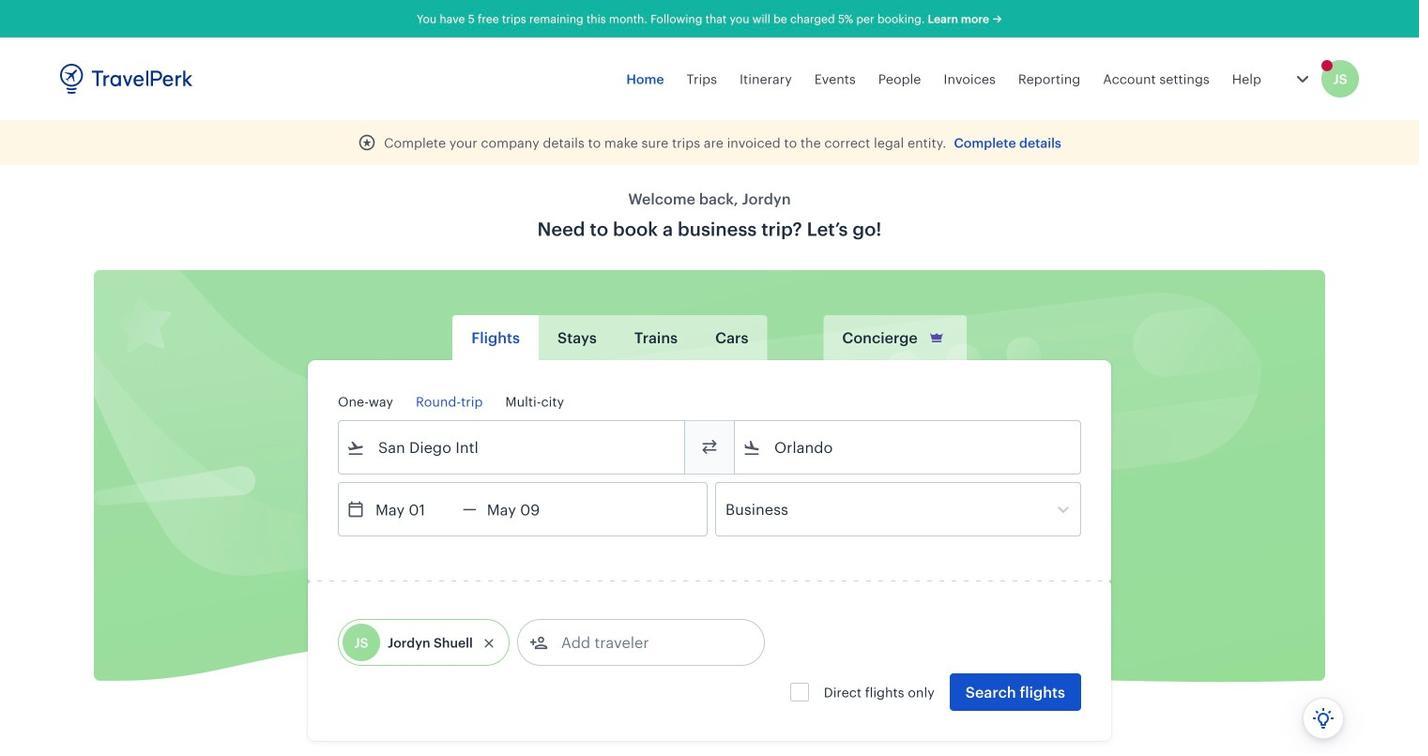 Task type: describe. For each thing, give the bounding box(es) containing it.
Depart text field
[[365, 484, 463, 536]]

From search field
[[365, 433, 660, 463]]



Task type: locate. For each thing, give the bounding box(es) containing it.
Return text field
[[477, 484, 574, 536]]

Add traveler search field
[[548, 628, 744, 658]]

To search field
[[762, 433, 1056, 463]]



Task type: vqa. For each thing, say whether or not it's contained in the screenshot.
Add first traveler 'search field'
no



